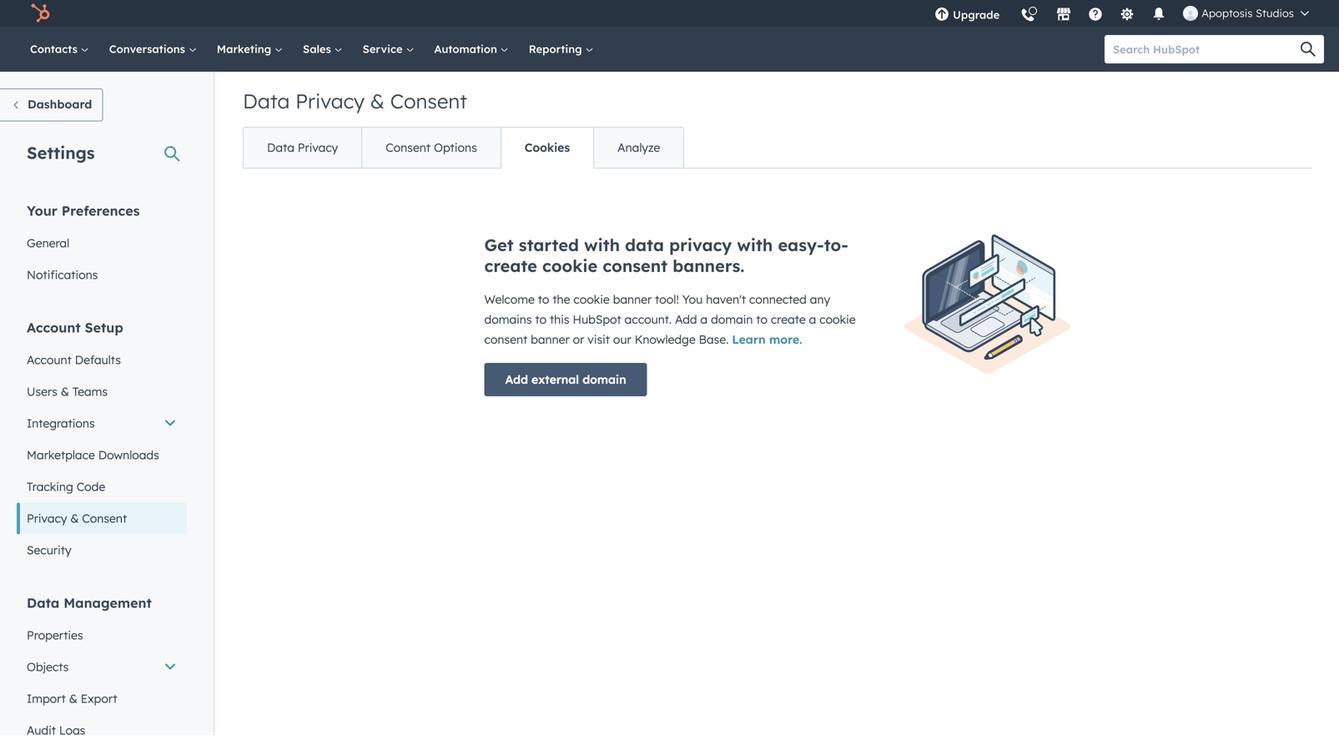 Task type: describe. For each thing, give the bounding box(es) containing it.
welcome to the cookie banner tool! you haven't connected any domains to this hubspot account. add a domain to create a cookie consent banner or visit our knowledge base.
[[485, 292, 856, 347]]

add external domain button
[[485, 363, 647, 396]]

privacy for data privacy & consent
[[296, 88, 365, 114]]

started
[[519, 235, 579, 255]]

help image
[[1089, 8, 1104, 23]]

defaults
[[75, 353, 121, 367]]

consent inside consent options link
[[386, 140, 431, 155]]

apoptosis studios button
[[1174, 0, 1320, 27]]

import & export link
[[17, 683, 187, 715]]

privacy & consent link
[[17, 503, 187, 535]]

management
[[64, 595, 152, 611]]

domain inside welcome to the cookie banner tool! you haven't connected any domains to this hubspot account. add a domain to create a cookie consent banner or visit our knowledge base.
[[711, 312, 753, 327]]

your preferences
[[27, 202, 140, 219]]

upgrade image
[[935, 8, 950, 23]]

external
[[532, 372, 579, 387]]

service
[[363, 42, 406, 56]]

sales
[[303, 42, 334, 56]]

consent options link
[[362, 128, 501, 168]]

calling icon image
[[1021, 8, 1036, 23]]

automation link
[[424, 27, 519, 72]]

code
[[77, 480, 105, 494]]

privacy
[[669, 235, 732, 255]]

welcome
[[485, 292, 535, 307]]

easy-
[[778, 235, 824, 255]]

contacts link
[[20, 27, 99, 72]]

downloads
[[98, 448, 159, 462]]

tracking code link
[[17, 471, 187, 503]]

& for export
[[69, 692, 77, 706]]

studios
[[1256, 6, 1295, 20]]

visit
[[588, 332, 610, 347]]

learn more. link
[[732, 332, 803, 347]]

notifications image
[[1152, 8, 1167, 23]]

integrations
[[27, 416, 95, 431]]

tracking code
[[27, 480, 105, 494]]

marketplace downloads
[[27, 448, 159, 462]]

properties link
[[17, 620, 187, 651]]

navigation containing data privacy
[[243, 127, 685, 169]]

get started with data privacy with easy-to- create cookie consent banners.
[[485, 235, 849, 276]]

this
[[550, 312, 570, 327]]

data management element
[[17, 594, 187, 735]]

help button
[[1082, 0, 1110, 27]]

tara schultz image
[[1184, 6, 1199, 21]]

data for data privacy
[[267, 140, 295, 155]]

add inside welcome to the cookie banner tool! you haven't connected any domains to this hubspot account. add a domain to create a cookie consent banner or visit our knowledge base.
[[675, 312, 697, 327]]

create inside welcome to the cookie banner tool! you haven't connected any domains to this hubspot account. add a domain to create a cookie consent banner or visit our knowledge base.
[[771, 312, 806, 327]]

import
[[27, 692, 66, 706]]

properties
[[27, 628, 83, 643]]

2 a from the left
[[809, 312, 817, 327]]

consent inside welcome to the cookie banner tool! you haven't connected any domains to this hubspot account. add a domain to create a cookie consent banner or visit our knowledge base.
[[485, 332, 528, 347]]

security link
[[17, 535, 187, 566]]

get
[[485, 235, 514, 255]]

users
[[27, 384, 58, 399]]

account for account setup
[[27, 319, 81, 336]]

account for account defaults
[[27, 353, 72, 367]]

hubspot image
[[30, 3, 50, 23]]

hubspot link
[[20, 3, 63, 23]]

users & teams
[[27, 384, 108, 399]]

notifications button
[[1145, 0, 1174, 27]]

& for teams
[[61, 384, 69, 399]]

reporting
[[529, 42, 585, 56]]

1 vertical spatial banner
[[531, 332, 570, 347]]

reporting link
[[519, 27, 604, 72]]

0 vertical spatial banner
[[613, 292, 652, 307]]

privacy & consent
[[27, 511, 127, 526]]

your preferences element
[[17, 202, 187, 291]]

2 with from the left
[[737, 235, 773, 255]]

& for consent
[[70, 511, 79, 526]]

account defaults
[[27, 353, 121, 367]]

marketplace
[[27, 448, 95, 462]]

knowledge
[[635, 332, 696, 347]]

consent inside privacy & consent link
[[82, 511, 127, 526]]

apoptosis studios
[[1202, 6, 1295, 20]]

haven't
[[706, 292, 746, 307]]

settings
[[27, 142, 95, 163]]

data privacy link
[[244, 128, 362, 168]]

teams
[[72, 384, 108, 399]]

account defaults link
[[17, 344, 187, 376]]

search button
[[1293, 35, 1325, 63]]

account.
[[625, 312, 672, 327]]

add external domain
[[505, 372, 627, 387]]

more.
[[770, 332, 803, 347]]

conversations link
[[99, 27, 207, 72]]

1 with from the left
[[584, 235, 620, 255]]

privacy for data privacy
[[298, 140, 338, 155]]

objects
[[27, 660, 69, 674]]

tool!
[[655, 292, 679, 307]]

create inside get started with data privacy with easy-to- create cookie consent banners.
[[485, 255, 537, 276]]

consent options
[[386, 140, 477, 155]]

export
[[81, 692, 117, 706]]

marketplaces image
[[1057, 8, 1072, 23]]

data privacy & consent
[[243, 88, 467, 114]]



Task type: locate. For each thing, give the bounding box(es) containing it.
& right users
[[61, 384, 69, 399]]

conversations
[[109, 42, 188, 56]]

data management
[[27, 595, 152, 611]]

consent down tracking code link
[[82, 511, 127, 526]]

1 vertical spatial account
[[27, 353, 72, 367]]

0 vertical spatial create
[[485, 255, 537, 276]]

add
[[675, 312, 697, 327], [505, 372, 528, 387]]

data privacy
[[267, 140, 338, 155]]

domain
[[711, 312, 753, 327], [583, 372, 627, 387]]

1 horizontal spatial with
[[737, 235, 773, 255]]

dashboard link
[[0, 88, 103, 121]]

banner up account.
[[613, 292, 652, 307]]

with
[[584, 235, 620, 255], [737, 235, 773, 255]]

cookie up hubspot
[[574, 292, 610, 307]]

data for data management
[[27, 595, 59, 611]]

account up account defaults
[[27, 319, 81, 336]]

objects button
[[17, 651, 187, 683]]

1 vertical spatial consent
[[485, 332, 528, 347]]

privacy inside account setup element
[[27, 511, 67, 526]]

setup
[[85, 319, 123, 336]]

1 vertical spatial privacy
[[298, 140, 338, 155]]

with left easy-
[[737, 235, 773, 255]]

to left the at the left top
[[538, 292, 550, 307]]

1 horizontal spatial banner
[[613, 292, 652, 307]]

hubspot
[[573, 312, 622, 327]]

create up more.
[[771, 312, 806, 327]]

0 horizontal spatial consent
[[485, 332, 528, 347]]

contacts
[[30, 42, 81, 56]]

sales link
[[293, 27, 353, 72]]

0 vertical spatial consent
[[603, 255, 668, 276]]

a down the any
[[809, 312, 817, 327]]

consent up consent options
[[390, 88, 467, 114]]

analyze link
[[594, 128, 684, 168]]

& inside data management element
[[69, 692, 77, 706]]

a up base.
[[701, 312, 708, 327]]

search image
[[1301, 42, 1316, 57]]

navigation
[[243, 127, 685, 169]]

to left this on the top of the page
[[535, 312, 547, 327]]

cookie down the any
[[820, 312, 856, 327]]

apoptosis
[[1202, 6, 1253, 20]]

0 vertical spatial consent
[[390, 88, 467, 114]]

notifications
[[27, 268, 98, 282]]

to-
[[824, 235, 849, 255]]

preferences
[[62, 202, 140, 219]]

0 horizontal spatial domain
[[583, 372, 627, 387]]

& down service
[[370, 88, 385, 114]]

Search HubSpot search field
[[1105, 35, 1310, 63]]

import & export
[[27, 692, 117, 706]]

2 vertical spatial privacy
[[27, 511, 67, 526]]

integrations button
[[17, 408, 187, 439]]

settings image
[[1120, 8, 1135, 23]]

general link
[[17, 227, 187, 259]]

menu
[[925, 0, 1320, 33]]

our
[[613, 332, 632, 347]]

add inside button
[[505, 372, 528, 387]]

0 horizontal spatial with
[[584, 235, 620, 255]]

data
[[243, 88, 290, 114], [267, 140, 295, 155], [27, 595, 59, 611]]

create
[[485, 255, 537, 276], [771, 312, 806, 327]]

1 vertical spatial consent
[[386, 140, 431, 155]]

consent up tool!
[[603, 255, 668, 276]]

cookie
[[543, 255, 598, 276], [574, 292, 610, 307], [820, 312, 856, 327]]

data for data privacy & consent
[[243, 88, 290, 114]]

0 vertical spatial add
[[675, 312, 697, 327]]

consent inside get started with data privacy with easy-to- create cookie consent banners.
[[603, 255, 668, 276]]

0 vertical spatial account
[[27, 319, 81, 336]]

0 horizontal spatial a
[[701, 312, 708, 327]]

1 account from the top
[[27, 319, 81, 336]]

cookies link
[[501, 128, 594, 168]]

1 horizontal spatial a
[[809, 312, 817, 327]]

base.
[[699, 332, 729, 347]]

1 horizontal spatial consent
[[603, 255, 668, 276]]

service link
[[353, 27, 424, 72]]

create up welcome
[[485, 255, 537, 276]]

marketing
[[217, 42, 275, 56]]

to up the 'learn more.'
[[757, 312, 768, 327]]

add left 'external'
[[505, 372, 528, 387]]

banners.
[[673, 255, 745, 276]]

marketing link
[[207, 27, 293, 72]]

a
[[701, 312, 708, 327], [809, 312, 817, 327]]

2 account from the top
[[27, 353, 72, 367]]

with left data
[[584, 235, 620, 255]]

consent down domains
[[485, 332, 528, 347]]

0 horizontal spatial add
[[505, 372, 528, 387]]

data
[[625, 235, 664, 255]]

dashboard
[[28, 97, 92, 111]]

menu containing apoptosis studios
[[925, 0, 1320, 33]]

1 horizontal spatial domain
[[711, 312, 753, 327]]

privacy up "security"
[[27, 511, 67, 526]]

domains
[[485, 312, 532, 327]]

0 vertical spatial privacy
[[296, 88, 365, 114]]

&
[[370, 88, 385, 114], [61, 384, 69, 399], [70, 511, 79, 526], [69, 692, 77, 706]]

domain down haven't
[[711, 312, 753, 327]]

1 vertical spatial domain
[[583, 372, 627, 387]]

0 vertical spatial cookie
[[543, 255, 598, 276]]

learn
[[732, 332, 766, 347]]

privacy down "data privacy & consent"
[[298, 140, 338, 155]]

analyze
[[618, 140, 660, 155]]

learn more.
[[732, 332, 803, 347]]

0 horizontal spatial banner
[[531, 332, 570, 347]]

account setup element
[[17, 318, 187, 566]]

cookie up the at the left top
[[543, 255, 598, 276]]

users & teams link
[[17, 376, 187, 408]]

upgrade
[[953, 8, 1000, 22]]

domain inside button
[[583, 372, 627, 387]]

consent left 'options'
[[386, 140, 431, 155]]

security
[[27, 543, 71, 558]]

1 vertical spatial data
[[267, 140, 295, 155]]

1 vertical spatial cookie
[[574, 292, 610, 307]]

consent
[[390, 88, 467, 114], [386, 140, 431, 155], [82, 511, 127, 526]]

domain down 'visit'
[[583, 372, 627, 387]]

& left export
[[69, 692, 77, 706]]

1 vertical spatial add
[[505, 372, 528, 387]]

calling icon button
[[1014, 2, 1043, 26]]

consent
[[603, 255, 668, 276], [485, 332, 528, 347]]

1 vertical spatial create
[[771, 312, 806, 327]]

0 vertical spatial data
[[243, 88, 290, 114]]

add down you
[[675, 312, 697, 327]]

settings link
[[1110, 0, 1145, 27]]

& down tracking code
[[70, 511, 79, 526]]

1 horizontal spatial add
[[675, 312, 697, 327]]

tracking
[[27, 480, 73, 494]]

account up users
[[27, 353, 72, 367]]

cookie inside get started with data privacy with easy-to- create cookie consent banners.
[[543, 255, 598, 276]]

your
[[27, 202, 57, 219]]

1 horizontal spatial create
[[771, 312, 806, 327]]

privacy down sales link
[[296, 88, 365, 114]]

account setup
[[27, 319, 123, 336]]

cookies
[[525, 140, 570, 155]]

you
[[683, 292, 703, 307]]

marketplaces button
[[1047, 0, 1082, 27]]

2 vertical spatial consent
[[82, 511, 127, 526]]

2 vertical spatial cookie
[[820, 312, 856, 327]]

or
[[573, 332, 585, 347]]

0 horizontal spatial create
[[485, 255, 537, 276]]

marketplace downloads link
[[17, 439, 187, 471]]

any
[[810, 292, 831, 307]]

connected
[[749, 292, 807, 307]]

2 vertical spatial data
[[27, 595, 59, 611]]

general
[[27, 236, 69, 250]]

0 vertical spatial domain
[[711, 312, 753, 327]]

the
[[553, 292, 570, 307]]

1 a from the left
[[701, 312, 708, 327]]

banner down this on the top of the page
[[531, 332, 570, 347]]

notifications link
[[17, 259, 187, 291]]

to
[[538, 292, 550, 307], [535, 312, 547, 327], [757, 312, 768, 327]]



Task type: vqa. For each thing, say whether or not it's contained in the screenshot.
Properties
yes



